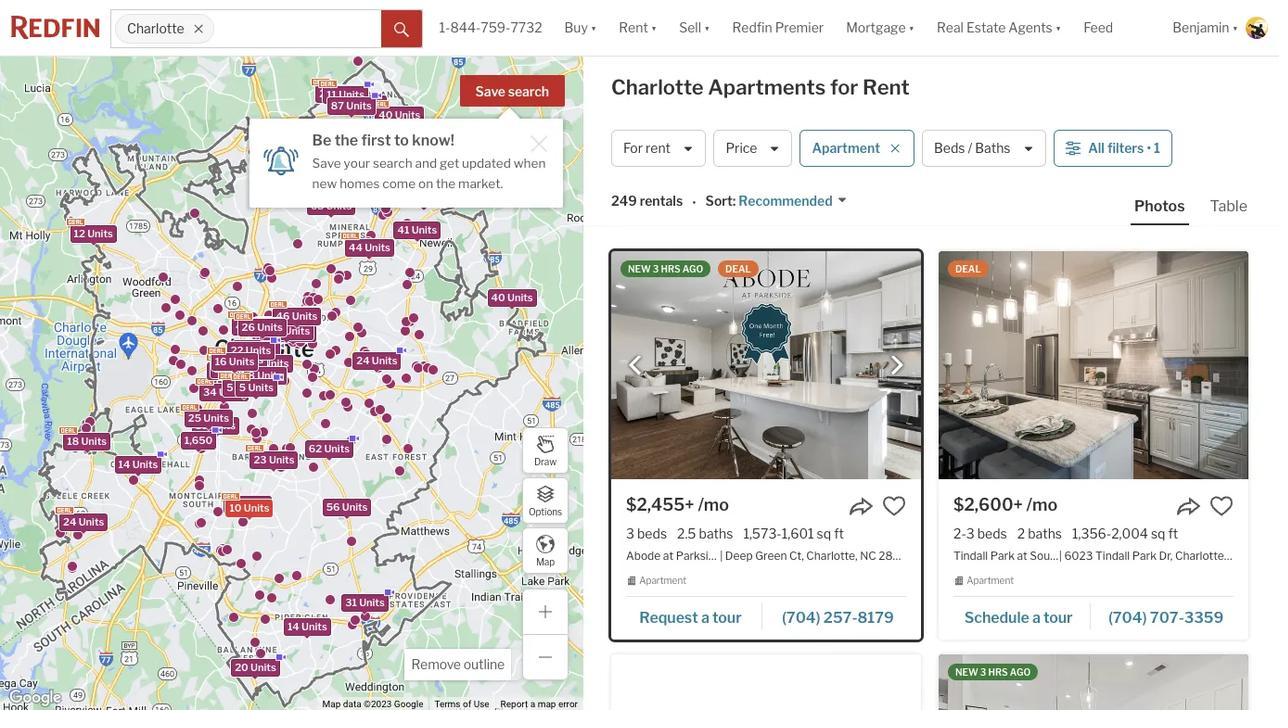 Task type: locate. For each thing, give the bounding box(es) containing it.
benjamin
[[1173, 20, 1230, 36]]

baths for $2,455+ /mo
[[699, 526, 733, 542]]

• inside 249 rentals •
[[692, 195, 696, 210]]

11 units
[[326, 88, 364, 101]]

deal
[[726, 263, 751, 275], [955, 263, 981, 275]]

save down "1-844-759-7732" link
[[475, 83, 506, 99]]

0 vertical spatial map
[[536, 556, 555, 567]]

46
[[276, 309, 289, 322]]

1 horizontal spatial 14 units
[[287, 621, 327, 634]]

nc left 28269
[[860, 549, 876, 563]]

2 ft from the left
[[1168, 526, 1178, 542]]

0 horizontal spatial search
[[373, 156, 412, 171]]

a right request
[[701, 609, 709, 627]]

map
[[538, 700, 556, 710]]

0 vertical spatial 34
[[403, 192, 417, 205]]

1 vertical spatial 40
[[491, 291, 505, 304]]

be the first to know!
[[312, 132, 454, 149]]

1 horizontal spatial /mo
[[1027, 495, 1058, 515]]

draw
[[534, 456, 557, 467]]

abode
[[626, 549, 661, 563]]

1 vertical spatial 14
[[287, 621, 299, 634]]

park down 2-3 beds
[[990, 549, 1015, 563]]

redfin premier
[[732, 20, 824, 36]]

schedule a tour
[[964, 609, 1073, 627]]

0 vertical spatial rent
[[619, 20, 648, 36]]

1 vertical spatial 12
[[273, 326, 285, 339]]

0 vertical spatial 14
[[118, 457, 130, 470]]

2 up tindall park at southpark
[[1017, 526, 1025, 542]]

0 horizontal spatial nc
[[860, 549, 876, 563]]

at right abode
[[663, 549, 674, 563]]

87 units
[[330, 98, 371, 111]]

hrs down rentals
[[661, 263, 681, 275]]

2 5 from the left
[[239, 381, 246, 394]]

0 horizontal spatial ft
[[834, 526, 844, 542]]

0 vertical spatial 34 units
[[403, 192, 444, 205]]

1 vertical spatial new 3 hrs ago
[[955, 667, 1031, 678]]

new down 249 rentals •
[[628, 263, 651, 275]]

baths
[[699, 526, 733, 542], [1028, 526, 1062, 542]]

baths up parkside
[[699, 526, 733, 542]]

of
[[463, 700, 471, 710]]

hrs down schedule on the bottom right of the page
[[988, 667, 1008, 678]]

63 units
[[310, 199, 351, 212]]

all
[[1088, 140, 1105, 156]]

1-
[[439, 20, 450, 36]]

2 /mo from the left
[[1027, 495, 1058, 515]]

new down schedule on the bottom right of the page
[[955, 667, 978, 678]]

1 vertical spatial rent
[[863, 75, 910, 99]]

new 3 hrs ago down rentals
[[628, 263, 703, 275]]

apartment left remove apartment icon
[[812, 140, 880, 156]]

a for $2,455+
[[701, 609, 709, 627]]

44 units
[[348, 241, 390, 254]]

1 horizontal spatial new 3 hrs ago
[[955, 667, 1031, 678]]

3 ▾ from the left
[[704, 20, 710, 36]]

1 horizontal spatial 12
[[214, 362, 225, 375]]

▾
[[591, 20, 597, 36], [651, 20, 657, 36], [704, 20, 710, 36], [909, 20, 915, 36], [1055, 20, 1061, 36], [1232, 20, 1238, 36]]

0 horizontal spatial map
[[322, 700, 341, 710]]

49 units
[[235, 319, 277, 332]]

use
[[474, 700, 489, 710]]

34 units down 19 at the bottom
[[203, 386, 244, 399]]

0 horizontal spatial 14 units
[[118, 457, 157, 470]]

1 horizontal spatial (704)
[[1109, 609, 1147, 627]]

search up come
[[373, 156, 412, 171]]

beds
[[637, 526, 667, 542], [977, 526, 1007, 542]]

redfin
[[732, 20, 772, 36]]

a right schedule on the bottom right of the page
[[1032, 609, 1041, 627]]

1 vertical spatial 34
[[203, 386, 216, 399]]

1 vertical spatial hrs
[[988, 667, 1008, 678]]

| left deep
[[720, 549, 723, 563]]

tindall down 2-3 beds
[[954, 549, 988, 563]]

273
[[210, 364, 229, 377]]

apartment for $2,455+ /mo
[[639, 575, 687, 587]]

0 vertical spatial the
[[335, 132, 358, 149]]

▾ right mortgage
[[909, 20, 915, 36]]

3
[[653, 263, 659, 275], [222, 355, 228, 368], [626, 526, 635, 542], [966, 526, 975, 542], [980, 667, 986, 678]]

at down 2 baths
[[1017, 549, 1028, 563]]

25
[[188, 412, 201, 425]]

0 horizontal spatial beds
[[637, 526, 667, 542]]

24 units
[[319, 87, 360, 100], [222, 353, 263, 366], [356, 354, 397, 367], [63, 515, 104, 528]]

1 tindall from the left
[[954, 549, 988, 563]]

outline
[[464, 657, 505, 673]]

1 vertical spatial •
[[692, 195, 696, 210]]

0 horizontal spatial sq
[[817, 526, 831, 542]]

5 units down "19 units"
[[226, 381, 261, 394]]

1 ft from the left
[[834, 526, 844, 542]]

the right the on
[[436, 176, 456, 191]]

1 horizontal spatial tindall
[[1096, 549, 1130, 563]]

sq for $2,600+ /mo
[[1151, 526, 1166, 542]]

1 horizontal spatial search
[[508, 83, 549, 99]]

1 vertical spatial 34 units
[[203, 386, 244, 399]]

2 baths from the left
[[1028, 526, 1062, 542]]

1 sq from the left
[[817, 526, 831, 542]]

charlotte, right ct,
[[806, 549, 858, 563]]

:
[[733, 193, 736, 209]]

map down the options on the bottom of page
[[536, 556, 555, 567]]

8
[[248, 369, 254, 382]]

rent right the for
[[863, 75, 910, 99]]

0 horizontal spatial 5
[[226, 381, 233, 394]]

2 (704) from the left
[[1109, 609, 1147, 627]]

2 inside map region
[[240, 349, 246, 362]]

1 vertical spatial map
[[322, 700, 341, 710]]

(704) left 257-
[[782, 609, 821, 627]]

1 horizontal spatial |
[[1059, 549, 1062, 563]]

0 horizontal spatial 2
[[240, 349, 246, 362]]

apartments
[[708, 75, 826, 99]]

40 units
[[378, 108, 420, 121], [491, 291, 533, 304]]

1 vertical spatial new
[[955, 667, 978, 678]]

search inside save your search and get updated when new homes come on the market.
[[373, 156, 412, 171]]

search down 7732
[[508, 83, 549, 99]]

• left 1
[[1147, 140, 1151, 156]]

0 vertical spatial new 3 hrs ago
[[628, 263, 703, 275]]

0 vertical spatial 14 units
[[118, 457, 157, 470]]

1 /mo from the left
[[698, 495, 729, 515]]

ft up | 6023 tindall park dr, charlotte, nc 28210
[[1168, 526, 1178, 542]]

filters
[[1108, 140, 1144, 156]]

1 horizontal spatial at
[[1017, 549, 1028, 563]]

1 vertical spatial the
[[436, 176, 456, 191]]

rent right buy ▾
[[619, 20, 648, 36]]

1 ▾ from the left
[[591, 20, 597, 36]]

1 horizontal spatial ago
[[1010, 667, 1031, 678]]

save inside save your search and get updated when new homes come on the market.
[[312, 156, 341, 171]]

2 ▾ from the left
[[651, 20, 657, 36]]

tour right schedule on the bottom right of the page
[[1044, 609, 1073, 627]]

▾ left sell
[[651, 20, 657, 36]]

34 units down the on
[[403, 192, 444, 205]]

5 left 8
[[239, 381, 246, 394]]

1 vertical spatial 15
[[214, 374, 226, 387]]

1 vertical spatial 12 units
[[273, 326, 312, 339]]

0 horizontal spatial at
[[663, 549, 674, 563]]

ft for $2,600+ /mo
[[1168, 526, 1178, 542]]

14
[[118, 457, 130, 470], [287, 621, 299, 634]]

0 horizontal spatial 34
[[203, 386, 216, 399]]

26
[[241, 321, 255, 334]]

apartment down abode
[[639, 575, 687, 587]]

new 3 hrs ago
[[628, 263, 703, 275], [955, 667, 1031, 678]]

1,356-
[[1072, 526, 1112, 542]]

map for map data ©2023 google
[[322, 700, 341, 710]]

5 ▾ from the left
[[1055, 20, 1061, 36]]

2 vertical spatial 12
[[214, 362, 225, 375]]

1 horizontal spatial baths
[[1028, 526, 1062, 542]]

1,650
[[184, 434, 212, 447]]

1 horizontal spatial rent
[[863, 75, 910, 99]]

redfin premier button
[[721, 0, 835, 56]]

apartment for $2,600+ /mo
[[967, 575, 1014, 587]]

when
[[514, 156, 546, 171]]

ago down rentals
[[683, 263, 703, 275]]

new 3 hrs ago down schedule on the bottom right of the page
[[955, 667, 1031, 678]]

/mo up 2.5 baths
[[698, 495, 729, 515]]

2 tour from the left
[[1044, 609, 1073, 627]]

price
[[726, 140, 757, 156]]

baths for $2,600+ /mo
[[1028, 526, 1062, 542]]

0 horizontal spatial baths
[[699, 526, 733, 542]]

/mo
[[698, 495, 729, 515], [1027, 495, 1058, 515]]

2 vertical spatial 12 units
[[214, 362, 253, 375]]

62 units
[[308, 442, 349, 455]]

map left data
[[322, 700, 341, 710]]

• inside "button"
[[1147, 140, 1151, 156]]

1 baths from the left
[[699, 526, 733, 542]]

search inside save search button
[[508, 83, 549, 99]]

report
[[501, 700, 528, 710]]

beds / baths
[[934, 140, 1011, 156]]

▾ for rent ▾
[[651, 20, 657, 36]]

1 horizontal spatial charlotte,
[[1175, 549, 1227, 563]]

▾ left user photo
[[1232, 20, 1238, 36]]

1 vertical spatial save
[[312, 156, 341, 171]]

save up new
[[312, 156, 341, 171]]

1 horizontal spatial 34 units
[[403, 192, 444, 205]]

charlotte for charlotte apartments for rent
[[611, 75, 704, 99]]

0 horizontal spatial rent
[[619, 20, 648, 36]]

▾ right buy
[[591, 20, 597, 36]]

5 down 273 units
[[226, 381, 233, 394]]

tour
[[712, 609, 742, 627], [1044, 609, 1073, 627]]

ago
[[683, 263, 703, 275], [1010, 667, 1031, 678]]

for
[[830, 75, 858, 99]]

tour right request
[[712, 609, 742, 627]]

new
[[312, 176, 337, 191]]

rent
[[619, 20, 648, 36], [863, 75, 910, 99]]

(704) for $2,455+ /mo
[[782, 609, 821, 627]]

1-844-759-7732 link
[[439, 20, 542, 36]]

1 horizontal spatial ft
[[1168, 526, 1178, 542]]

charlotte up rent
[[611, 75, 704, 99]]

1 horizontal spatial new
[[955, 667, 978, 678]]

(704) left the 707-
[[1109, 609, 1147, 627]]

0 horizontal spatial apartment
[[639, 575, 687, 587]]

1 horizontal spatial 14
[[287, 621, 299, 634]]

0 horizontal spatial deal
[[726, 263, 751, 275]]

map inside button
[[536, 556, 555, 567]]

• left sort
[[692, 195, 696, 210]]

remove outline
[[411, 657, 505, 673]]

the right be
[[335, 132, 358, 149]]

▾ right sell
[[704, 20, 710, 36]]

6 ▾ from the left
[[1232, 20, 1238, 36]]

1 horizontal spatial 15
[[236, 342, 248, 355]]

options button
[[522, 478, 569, 524]]

0 horizontal spatial /mo
[[698, 495, 729, 515]]

charlotte left remove charlotte image
[[127, 21, 184, 37]]

buy ▾ button
[[565, 0, 597, 56]]

2 deal from the left
[[955, 263, 981, 275]]

▾ right agents on the top of page
[[1055, 20, 1061, 36]]

41
[[397, 223, 409, 236]]

46 units
[[276, 309, 317, 322]]

0 horizontal spatial |
[[720, 549, 723, 563]]

save for save your search and get updated when new homes come on the market.
[[312, 156, 341, 171]]

sq right 1,601
[[817, 526, 831, 542]]

0 horizontal spatial 12
[[73, 227, 85, 240]]

2.5
[[677, 526, 696, 542]]

0 vertical spatial 15
[[236, 342, 248, 355]]

0 vertical spatial save
[[475, 83, 506, 99]]

favorite button image
[[1210, 494, 1234, 519]]

beds up abode
[[637, 526, 667, 542]]

0 vertical spatial 2
[[240, 349, 246, 362]]

23 units up come
[[386, 158, 427, 171]]

at
[[663, 549, 674, 563], [1017, 549, 1028, 563]]

None search field
[[215, 10, 381, 47]]

favorite button checkbox
[[1210, 494, 1234, 519]]

nc left 28210
[[1229, 549, 1245, 563]]

beds
[[934, 140, 965, 156]]

1 vertical spatial 15 units
[[214, 374, 254, 387]]

ft for $2,455+ /mo
[[834, 526, 844, 542]]

request
[[639, 609, 698, 627]]

41 units
[[397, 223, 437, 236]]

report a map error
[[501, 700, 578, 710]]

0 horizontal spatial park
[[990, 549, 1015, 563]]

request a tour
[[639, 609, 742, 627]]

a for $2,600+
[[1032, 609, 1041, 627]]

0 horizontal spatial tour
[[712, 609, 742, 627]]

1 horizontal spatial nc
[[1229, 549, 1245, 563]]

photo of deep green ct, charlotte, nc 28269 image
[[611, 251, 921, 480]]

beds down $2,600+
[[977, 526, 1007, 542]]

ft right 1,601
[[834, 526, 844, 542]]

10 units
[[229, 501, 269, 514]]

0 vertical spatial 40
[[378, 108, 392, 121]]

/mo up 2 baths
[[1027, 495, 1058, 515]]

green
[[755, 549, 787, 563]]

8179
[[858, 609, 894, 627]]

1,356-2,004 sq ft
[[1072, 526, 1178, 542]]

87
[[330, 98, 344, 111]]

ago down schedule a tour
[[1010, 667, 1031, 678]]

real estate agents ▾
[[937, 20, 1061, 36]]

user photo image
[[1246, 17, 1268, 39]]

0 vertical spatial 40 units
[[378, 108, 420, 121]]

0 horizontal spatial charlotte,
[[806, 549, 858, 563]]

recommended
[[739, 193, 833, 209]]

56
[[326, 500, 340, 513]]

1 (704) from the left
[[782, 609, 821, 627]]

15 down 3 units
[[214, 374, 226, 387]]

1 tour from the left
[[712, 609, 742, 627]]

be the first to know! dialog
[[249, 108, 563, 207]]

2 horizontal spatial 12 units
[[273, 326, 312, 339]]

1 horizontal spatial the
[[436, 176, 456, 191]]

/mo for $2,600+ /mo
[[1027, 495, 1058, 515]]

•
[[1147, 140, 1151, 156], [692, 195, 696, 210]]

0 horizontal spatial tindall
[[954, 549, 988, 563]]

remove apartment image
[[890, 143, 901, 154]]

1 horizontal spatial a
[[701, 609, 709, 627]]

0 vertical spatial 16
[[214, 355, 226, 368]]

buy
[[565, 20, 588, 36]]

apartment up schedule on the bottom right of the page
[[967, 575, 1014, 587]]

4 ▾ from the left
[[909, 20, 915, 36]]

1 horizontal spatial tour
[[1044, 609, 1073, 627]]

rent inside dropdown button
[[619, 20, 648, 36]]

a left map
[[530, 700, 535, 710]]

(704) for $2,600+ /mo
[[1109, 609, 1147, 627]]

tindall down 1,356-2,004 sq ft
[[1096, 549, 1130, 563]]

34 units
[[403, 192, 444, 205], [203, 386, 244, 399]]

1 5 units from the left
[[226, 381, 261, 394]]

1 horizontal spatial deal
[[955, 263, 981, 275]]

sq for $2,455+ /mo
[[817, 526, 831, 542]]

| left 6023
[[1059, 549, 1062, 563]]

sq up dr,
[[1151, 526, 1166, 542]]

0 horizontal spatial ago
[[683, 263, 703, 275]]

12 units
[[73, 227, 112, 240], [273, 326, 312, 339], [214, 362, 253, 375]]

34 down 273
[[203, 386, 216, 399]]

the inside save your search and get updated when new homes come on the market.
[[436, 176, 456, 191]]

2 left 39
[[240, 349, 246, 362]]

baths up "southpark"
[[1028, 526, 1062, 542]]

62
[[308, 442, 322, 455]]

2
[[240, 349, 246, 362], [1017, 526, 1025, 542]]

15 up 3 units
[[236, 342, 248, 355]]

2 sq from the left
[[1151, 526, 1166, 542]]

0 horizontal spatial save
[[312, 156, 341, 171]]

save inside button
[[475, 83, 506, 99]]

28 units
[[419, 144, 460, 157]]

tindall
[[954, 549, 988, 563], [1096, 549, 1130, 563]]

0 horizontal spatial charlotte
[[127, 21, 184, 37]]

5 units down 39
[[239, 381, 273, 394]]

0 horizontal spatial 15
[[214, 374, 226, 387]]

(704) 257-8179 link
[[762, 601, 906, 632]]

23 up 10 units
[[253, 453, 266, 466]]

0 vertical spatial hrs
[[661, 263, 681, 275]]

0 vertical spatial •
[[1147, 140, 1151, 156]]

park left dr,
[[1132, 549, 1157, 563]]

34 down come
[[403, 192, 417, 205]]

1 horizontal spatial •
[[1147, 140, 1151, 156]]

charlotte, right dr,
[[1175, 549, 1227, 563]]

units
[[334, 87, 360, 100], [338, 88, 364, 101], [357, 97, 383, 110], [346, 98, 371, 111], [394, 108, 420, 121], [434, 144, 460, 157], [379, 158, 405, 171], [401, 158, 427, 171], [419, 192, 444, 205], [326, 199, 351, 212], [411, 223, 437, 236], [87, 227, 112, 240], [364, 241, 390, 254], [507, 291, 533, 304], [292, 309, 317, 322], [251, 319, 277, 332], [257, 321, 282, 334], [284, 325, 310, 338], [287, 326, 312, 339], [250, 342, 276, 355], [245, 344, 271, 357], [248, 349, 274, 362], [237, 353, 263, 366], [371, 354, 397, 367], [229, 355, 254, 368], [230, 355, 256, 368], [263, 357, 289, 370], [227, 362, 253, 375], [231, 364, 257, 377], [230, 364, 256, 377], [257, 369, 282, 382], [228, 374, 254, 387], [235, 381, 261, 394], [248, 381, 273, 394], [218, 386, 244, 399], [203, 412, 229, 425], [210, 419, 235, 432], [81, 435, 106, 448], [324, 442, 349, 455], [268, 453, 294, 466], [132, 457, 157, 470], [242, 497, 267, 510], [342, 500, 367, 513], [243, 501, 269, 514], [78, 515, 104, 528], [359, 596, 384, 609], [301, 621, 327, 634], [250, 661, 276, 674]]

0 vertical spatial search
[[508, 83, 549, 99]]



Task type: vqa. For each thing, say whether or not it's contained in the screenshot.
the left Apartment
yes



Task type: describe. For each thing, give the bounding box(es) containing it.
sort
[[706, 193, 733, 209]]

23 units left 62
[[253, 453, 294, 466]]

707-
[[1150, 609, 1184, 627]]

2 horizontal spatial 12
[[273, 326, 285, 339]]

▾ for benjamin ▾
[[1232, 20, 1238, 36]]

28269
[[879, 549, 914, 563]]

▾ for sell ▾
[[704, 20, 710, 36]]

0 horizontal spatial a
[[530, 700, 535, 710]]

sell ▾ button
[[679, 0, 710, 56]]

remove charlotte image
[[193, 23, 204, 34]]

249
[[611, 193, 637, 209]]

2 units
[[240, 349, 274, 362]]

google image
[[5, 686, 66, 711]]

273 units
[[210, 364, 257, 377]]

19
[[216, 364, 228, 377]]

sell ▾ button
[[668, 0, 721, 56]]

homes
[[340, 176, 380, 191]]

2 for 2 units
[[240, 349, 246, 362]]

2-
[[954, 526, 966, 542]]

benjamin ▾
[[1173, 20, 1238, 36]]

mortgage ▾
[[846, 20, 915, 36]]

tour for $2,455+ /mo
[[712, 609, 742, 627]]

18 units
[[67, 435, 106, 448]]

request a tour button
[[626, 603, 762, 631]]

7732
[[511, 20, 542, 36]]

2 baths
[[1017, 526, 1062, 542]]

report a map error link
[[501, 700, 578, 710]]

first
[[361, 132, 391, 149]]

$2,455+
[[626, 495, 694, 515]]

0 horizontal spatial 40
[[378, 108, 392, 121]]

23 units down the be the first to know!
[[364, 158, 405, 171]]

1 deal from the left
[[726, 263, 751, 275]]

market.
[[458, 176, 503, 191]]

southpark
[[1030, 549, 1085, 563]]

0 vertical spatial 16 units
[[214, 355, 254, 368]]

2 charlotte, from the left
[[1175, 549, 1227, 563]]

1 horizontal spatial 40
[[491, 291, 505, 304]]

abode at parkside | deep green ct, charlotte, nc 28269
[[626, 549, 914, 563]]

1 vertical spatial 16
[[195, 419, 207, 432]]

favorite button image
[[882, 494, 906, 519]]

map data ©2023 google
[[322, 700, 423, 710]]

2.5 baths
[[677, 526, 733, 542]]

updated
[[462, 156, 511, 171]]

dr,
[[1159, 549, 1173, 563]]

0 horizontal spatial the
[[335, 132, 358, 149]]

baths
[[975, 140, 1011, 156]]

1 nc from the left
[[860, 549, 876, 563]]

11
[[326, 88, 336, 101]]

terms of use
[[435, 700, 489, 710]]

(704) 707-3359 link
[[1091, 601, 1234, 632]]

/
[[968, 140, 972, 156]]

1 vertical spatial ago
[[1010, 667, 1031, 678]]

sell ▾
[[679, 20, 710, 36]]

39 units
[[247, 357, 289, 370]]

22
[[230, 344, 243, 357]]

photo of 6336 providence rd, charlotte, nc 28226 image
[[939, 655, 1249, 711]]

0 horizontal spatial hrs
[[661, 263, 681, 275]]

63
[[310, 199, 324, 212]]

tindall park at southpark
[[954, 549, 1085, 563]]

170
[[263, 325, 282, 338]]

1-844-759-7732
[[439, 20, 542, 36]]

real estate agents ▾ link
[[937, 0, 1061, 56]]

mortgage ▾ button
[[835, 0, 926, 56]]

/mo for $2,455+ /mo
[[698, 495, 729, 515]]

2 5 units from the left
[[239, 381, 273, 394]]

0 vertical spatial 12 units
[[73, 227, 112, 240]]

2 at from the left
[[1017, 549, 1028, 563]]

1 beds from the left
[[637, 526, 667, 542]]

$2,455+ /mo
[[626, 495, 729, 515]]

3359
[[1184, 609, 1224, 627]]

0 horizontal spatial 34 units
[[203, 386, 244, 399]]

submit search image
[[394, 22, 409, 37]]

and
[[415, 156, 437, 171]]

sort :
[[706, 193, 736, 209]]

rent ▾ button
[[608, 0, 668, 56]]

844-
[[450, 20, 481, 36]]

0 vertical spatial 15 units
[[236, 342, 276, 355]]

schedule
[[964, 609, 1029, 627]]

sell
[[679, 20, 701, 36]]

49
[[235, 319, 249, 332]]

• for all filters • 1
[[1147, 140, 1151, 156]]

previous button image
[[626, 356, 645, 375]]

1 horizontal spatial 34
[[403, 192, 417, 205]]

20
[[234, 661, 248, 674]]

mortgage
[[846, 20, 906, 36]]

2,004
[[1112, 526, 1148, 542]]

3 inside map region
[[222, 355, 228, 368]]

1 vertical spatial 16 units
[[195, 419, 235, 432]]

1 at from the left
[[663, 549, 674, 563]]

map for map
[[536, 556, 555, 567]]

2 park from the left
[[1132, 549, 1157, 563]]

23 up homes
[[364, 158, 377, 171]]

map button
[[522, 528, 569, 574]]

1 horizontal spatial hrs
[[988, 667, 1008, 678]]

options
[[529, 506, 562, 517]]

apartment button
[[800, 130, 915, 167]]

1 horizontal spatial 12 units
[[214, 362, 253, 375]]

▾ for buy ▾
[[591, 20, 597, 36]]

▾ for mortgage ▾
[[909, 20, 915, 36]]

1 vertical spatial 40 units
[[491, 291, 533, 304]]

all filters • 1
[[1088, 140, 1160, 156]]

1 | from the left
[[720, 549, 723, 563]]

favorite button checkbox
[[882, 494, 906, 519]]

• for 249 rentals •
[[692, 195, 696, 210]]

257-
[[824, 609, 858, 627]]

get
[[440, 156, 459, 171]]

6 units
[[348, 97, 383, 110]]

feed button
[[1073, 0, 1162, 56]]

photos button
[[1131, 197, 1206, 225]]

recommended button
[[736, 192, 848, 210]]

tour for $2,600+ /mo
[[1044, 609, 1073, 627]]

for rent
[[623, 140, 671, 156]]

23 down 25 units
[[226, 497, 239, 510]]

0 vertical spatial 12
[[73, 227, 85, 240]]

1 charlotte, from the left
[[806, 549, 858, 563]]

23 up come
[[386, 158, 399, 171]]

©2023
[[364, 700, 392, 710]]

1 5 from the left
[[226, 381, 233, 394]]

44
[[348, 241, 362, 254]]

2 | from the left
[[1059, 549, 1062, 563]]

be
[[312, 132, 332, 149]]

2 beds from the left
[[977, 526, 1007, 542]]

0 horizontal spatial 40 units
[[378, 108, 420, 121]]

1 horizontal spatial 16
[[214, 355, 226, 368]]

apartment inside button
[[812, 140, 880, 156]]

2 for 2 baths
[[1017, 526, 1025, 542]]

0 vertical spatial ago
[[683, 263, 703, 275]]

2-3 beds
[[954, 526, 1007, 542]]

23 units left 56
[[226, 497, 267, 510]]

1 vertical spatial 14 units
[[287, 621, 327, 634]]

2 nc from the left
[[1229, 549, 1245, 563]]

0 horizontal spatial new 3 hrs ago
[[628, 263, 703, 275]]

premier
[[775, 20, 824, 36]]

charlotte apartments for rent
[[611, 75, 910, 99]]

real estate agents ▾ button
[[926, 0, 1073, 56]]

0 vertical spatial new
[[628, 263, 651, 275]]

charlotte for charlotte
[[127, 21, 184, 37]]

1
[[1154, 140, 1160, 156]]

28
[[419, 144, 432, 157]]

your
[[344, 156, 370, 171]]

2 tindall from the left
[[1096, 549, 1130, 563]]

feed
[[1084, 20, 1113, 36]]

photo of 6023 tindall park dr, charlotte, nc 28210 image
[[939, 251, 1249, 480]]

map region
[[0, 0, 717, 711]]

ct,
[[789, 549, 804, 563]]

save for save search
[[475, 83, 506, 99]]

31 units
[[345, 596, 384, 609]]

759-
[[481, 20, 511, 36]]

table button
[[1206, 197, 1251, 224]]

(704) 707-3359
[[1109, 609, 1224, 627]]

▾ inside dropdown button
[[1055, 20, 1061, 36]]

1 park from the left
[[990, 549, 1015, 563]]

next button image
[[888, 356, 906, 375]]

10
[[229, 501, 241, 514]]

save search button
[[460, 75, 565, 107]]

on
[[418, 176, 433, 191]]



